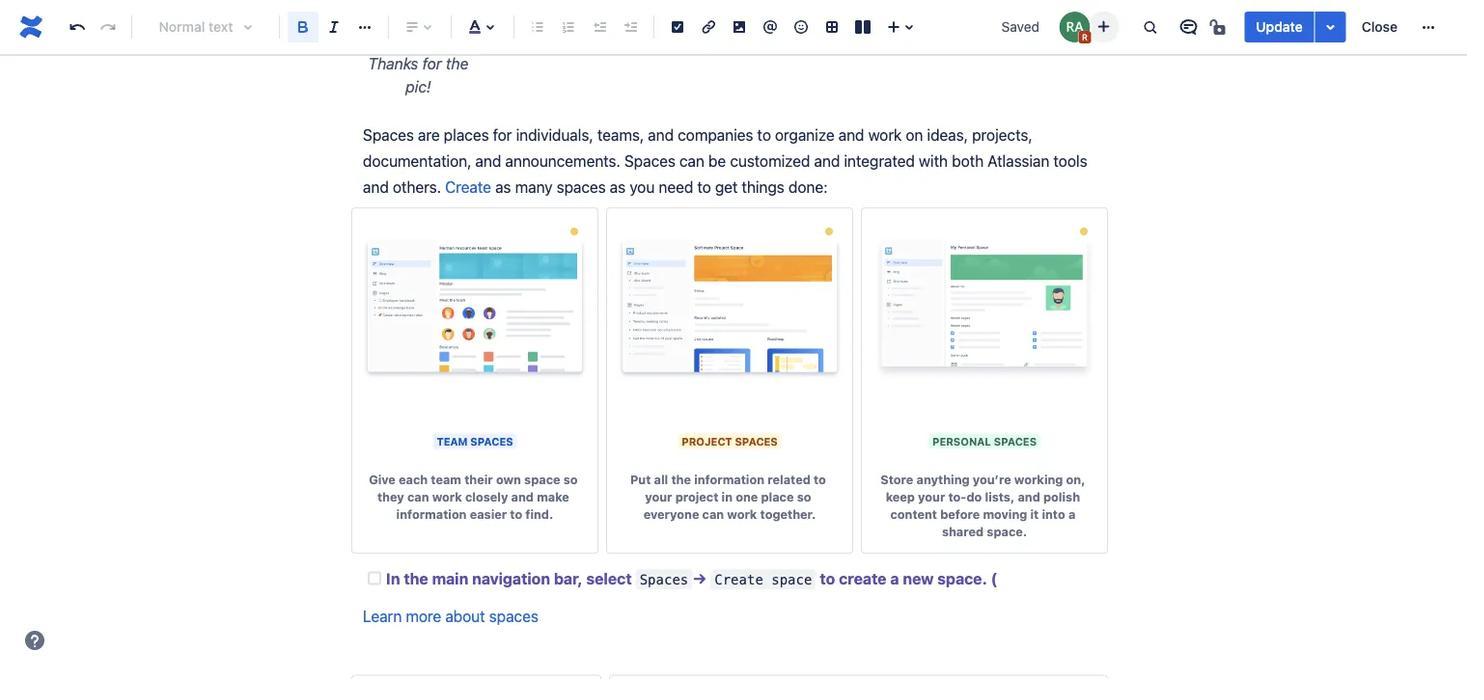Task type: locate. For each thing, give the bounding box(es) containing it.
learn more about spaces link
[[363, 608, 539, 626]]

lists,
[[985, 490, 1015, 504]]

find.
[[526, 508, 554, 522]]

to up customized
[[758, 125, 771, 144]]

space inside give each team their own space so they can work closely and make information easier to find.
[[524, 473, 561, 487]]

spaces up you're
[[994, 436, 1037, 448]]

1 your from the left
[[645, 490, 673, 504]]

in the main navigation bar, select spaces → create space to create a new space. (
[[386, 570, 998, 588]]

1 vertical spatial space.
[[938, 570, 988, 588]]

shared
[[942, 526, 984, 540]]

0 vertical spatial for
[[423, 54, 442, 73]]

1 vertical spatial create
[[715, 572, 764, 588]]

work
[[869, 125, 902, 144], [432, 490, 462, 504], [728, 508, 757, 522]]

0 horizontal spatial so
[[564, 473, 578, 487]]

need
[[659, 178, 694, 197]]

2 vertical spatial spaces
[[640, 572, 689, 588]]

places
[[444, 125, 489, 144]]

all
[[654, 473, 668, 487]]

together.
[[761, 508, 816, 522]]

0 vertical spatial work
[[869, 125, 902, 144]]

personal spaces
[[933, 436, 1037, 448]]

space up make
[[524, 473, 561, 487]]

team inside give each team their own space so they can work closely and make information easier to find.
[[431, 473, 462, 487]]

0 vertical spatial project
[[682, 436, 733, 448]]

team left "their"
[[431, 473, 462, 487]]

bold ⌘b image
[[292, 15, 315, 39]]

1 vertical spatial can
[[407, 490, 429, 504]]

update button
[[1245, 12, 1315, 42]]

layouts image
[[852, 15, 875, 39]]

1 horizontal spatial the
[[446, 54, 469, 73]]

0 vertical spatial space.
[[987, 526, 1028, 540]]

a right into
[[1069, 508, 1076, 522]]

action item image
[[666, 15, 689, 39]]

1 vertical spatial space
[[772, 572, 813, 588]]

0 vertical spatial space
[[524, 473, 561, 487]]

put
[[631, 473, 651, 487]]

1 horizontal spatial space
[[772, 572, 813, 588]]

0 horizontal spatial work
[[432, 490, 462, 504]]

spaces left →
[[640, 572, 689, 588]]

create right →
[[715, 572, 764, 588]]

so down related
[[797, 490, 812, 504]]

2 horizontal spatial the
[[672, 473, 691, 487]]

project up in
[[682, 436, 733, 448]]

spaces up "their"
[[471, 436, 513, 448]]

so up make
[[564, 473, 578, 487]]

done:
[[789, 178, 828, 197]]

a left "new"
[[891, 570, 900, 588]]

confluence image
[[15, 12, 46, 42]]

do
[[967, 490, 982, 504]]

information inside put all the information related to your project in one place so everyone can work together.
[[695, 473, 765, 487]]

thanks
[[368, 54, 419, 73]]

the
[[446, 54, 469, 73], [672, 473, 691, 487], [404, 570, 428, 588]]

customized
[[730, 152, 811, 170]]

and left others.
[[363, 178, 389, 197]]

space. down the moving
[[987, 526, 1028, 540]]

can down each
[[407, 490, 429, 504]]

to-
[[949, 490, 967, 504]]

0 horizontal spatial as
[[495, 178, 511, 197]]

and right teams,
[[648, 125, 674, 144]]

for up pic!
[[423, 54, 442, 73]]

can down in
[[703, 508, 724, 522]]

0 horizontal spatial space
[[524, 473, 561, 487]]

0 horizontal spatial information
[[397, 508, 467, 522]]

1 horizontal spatial for
[[493, 125, 512, 144]]

1 vertical spatial a
[[891, 570, 900, 588]]

information up in
[[695, 473, 765, 487]]

a
[[1069, 508, 1076, 522], [891, 570, 900, 588]]

to right related
[[814, 473, 826, 487]]

close
[[1362, 19, 1398, 35]]

your down all
[[645, 490, 673, 504]]

so inside put all the information related to your project in one place so everyone can work together.
[[797, 490, 812, 504]]

0 vertical spatial create
[[445, 178, 491, 197]]

for inside spaces are places for individuals, teams, and companies to organize and work on ideas, projects, documentation, and announcements. spaces can be customized and integrated with both atlassian tools and others.
[[493, 125, 512, 144]]

into
[[1042, 508, 1066, 522]]

give each team their own space so they can work closely and make information easier to find.
[[369, 473, 581, 522]]

(
[[991, 570, 998, 588]]

to left get
[[698, 178, 711, 197]]

keep
[[886, 490, 915, 504]]

can
[[680, 152, 705, 170], [407, 490, 429, 504], [703, 508, 724, 522]]

work inside spaces are places for individuals, teams, and companies to organize and work on ideas, projects, documentation, and announcements. spaces can be customized and integrated with both atlassian tools and others.
[[869, 125, 902, 144]]

1 horizontal spatial as
[[610, 178, 626, 197]]

spaces up you
[[625, 152, 676, 170]]

the right in
[[404, 570, 428, 588]]

1 vertical spatial information
[[397, 508, 467, 522]]

to left create
[[820, 570, 836, 588]]

1 vertical spatial spaces
[[625, 152, 676, 170]]

space
[[524, 473, 561, 487], [772, 572, 813, 588]]

your inside store anything you're working on, keep your to-do lists, and polish content before moving it into a shared space.
[[918, 490, 946, 504]]

it
[[1031, 508, 1039, 522]]

learn more about spaces
[[363, 608, 539, 626]]

create as many spaces as you need to get things done:
[[445, 178, 828, 197]]

create right others.
[[445, 178, 491, 197]]

for
[[423, 54, 442, 73], [493, 125, 512, 144]]

1 vertical spatial team
[[431, 473, 462, 487]]

can inside give each team their own space so they can work closely and make information easier to find.
[[407, 490, 429, 504]]

and
[[648, 125, 674, 144], [839, 125, 865, 144], [476, 152, 502, 170], [815, 152, 840, 170], [363, 178, 389, 197], [511, 490, 534, 504], [1018, 490, 1041, 504]]

spaces up related
[[735, 436, 778, 448]]

and up it
[[1018, 490, 1041, 504]]

store anything you're working on, keep your to-do lists, and polish content before moving it into a shared space.
[[881, 473, 1089, 540]]

for right places
[[493, 125, 512, 144]]

the inside put all the information related to your project in one place so everyone can work together.
[[672, 473, 691, 487]]

make
[[537, 490, 570, 504]]

the right all
[[672, 473, 691, 487]]

create
[[445, 178, 491, 197], [715, 572, 764, 588]]

one
[[736, 490, 758, 504]]

your
[[645, 490, 673, 504], [918, 490, 946, 504]]

can left be
[[680, 152, 705, 170]]

in
[[386, 570, 400, 588]]

and inside give each team their own space so they can work closely and make information easier to find.
[[511, 490, 534, 504]]

work up integrated
[[869, 125, 902, 144]]

spaces up documentation,
[[363, 125, 414, 144]]

0 horizontal spatial for
[[423, 54, 442, 73]]

you
[[630, 178, 655, 197]]

in
[[722, 490, 733, 504]]

the for for
[[446, 54, 469, 73]]

redo ⌘⇧z image
[[97, 15, 120, 39]]

0 horizontal spatial your
[[645, 490, 673, 504]]

as left many in the top left of the page
[[495, 178, 511, 197]]

spaces
[[557, 178, 606, 197], [471, 436, 513, 448], [735, 436, 778, 448], [994, 436, 1037, 448], [489, 608, 539, 626]]

team up "their"
[[437, 436, 468, 448]]

spaces
[[363, 125, 414, 144], [625, 152, 676, 170], [640, 572, 689, 588]]

0 vertical spatial can
[[680, 152, 705, 170]]

as
[[495, 178, 511, 197], [610, 178, 626, 197]]

space. left (
[[938, 570, 988, 588]]

confluence image
[[15, 12, 46, 42]]

1 horizontal spatial a
[[1069, 508, 1076, 522]]

your inside put all the information related to your project in one place so everyone can work together.
[[645, 490, 673, 504]]

0 horizontal spatial the
[[404, 570, 428, 588]]

more
[[406, 608, 442, 626]]

0 vertical spatial team
[[437, 436, 468, 448]]

work down one
[[728, 508, 757, 522]]

so
[[564, 473, 578, 487], [797, 490, 812, 504]]

1 horizontal spatial information
[[695, 473, 765, 487]]

close button
[[1351, 12, 1410, 42]]

more formatting image
[[353, 15, 377, 39]]

to inside give each team their own space so they can work closely and make information easier to find.
[[510, 508, 523, 522]]

teams,
[[598, 125, 644, 144]]

1 vertical spatial for
[[493, 125, 512, 144]]

project
[[682, 436, 733, 448], [676, 490, 719, 504]]

tools
[[1054, 152, 1088, 170]]

1 horizontal spatial create
[[715, 572, 764, 588]]

get
[[715, 178, 738, 197]]

0 vertical spatial information
[[695, 473, 765, 487]]

moving
[[984, 508, 1028, 522]]

the inside thanks for the pic!
[[446, 54, 469, 73]]

can inside spaces are places for individuals, teams, and companies to organize and work on ideas, projects, documentation, and announcements. spaces can be customized and integrated with both atlassian tools and others.
[[680, 152, 705, 170]]

documentation,
[[363, 152, 472, 170]]

with
[[919, 152, 948, 170]]

work left closely
[[432, 490, 462, 504]]

team
[[437, 436, 468, 448], [431, 473, 462, 487]]

information inside give each team their own space so they can work closely and make information easier to find.
[[397, 508, 467, 522]]

1 vertical spatial the
[[672, 473, 691, 487]]

to inside put all the information related to your project in one place so everyone can work together.
[[814, 473, 826, 487]]

invite to edit image
[[1093, 15, 1116, 38]]

before
[[941, 508, 980, 522]]

spaces inside in the main navigation bar, select spaces → create space to create a new space. (
[[640, 572, 689, 588]]

2 your from the left
[[918, 490, 946, 504]]

space down together.
[[772, 572, 813, 588]]

create inside in the main navigation bar, select spaces → create space to create a new space. (
[[715, 572, 764, 588]]

to left the find.
[[510, 508, 523, 522]]

1 vertical spatial so
[[797, 490, 812, 504]]

the right thanks
[[446, 54, 469, 73]]

0 vertical spatial the
[[446, 54, 469, 73]]

1 horizontal spatial so
[[797, 490, 812, 504]]

your down anything
[[918, 490, 946, 504]]

1 horizontal spatial your
[[918, 490, 946, 504]]

0 vertical spatial a
[[1069, 508, 1076, 522]]

0 horizontal spatial create
[[445, 178, 491, 197]]

2 horizontal spatial work
[[869, 125, 902, 144]]

on
[[906, 125, 924, 144]]

select
[[587, 570, 632, 588]]

0 vertical spatial so
[[564, 473, 578, 487]]

2 vertical spatial work
[[728, 508, 757, 522]]

project inside put all the information related to your project in one place so everyone can work together.
[[676, 490, 719, 504]]

spaces down navigation
[[489, 608, 539, 626]]

information
[[695, 473, 765, 487], [397, 508, 467, 522]]

project left in
[[676, 490, 719, 504]]

1 vertical spatial work
[[432, 490, 462, 504]]

1 horizontal spatial work
[[728, 508, 757, 522]]

team spaces
[[437, 436, 513, 448]]

1 vertical spatial project
[[676, 490, 719, 504]]

outdent ⇧tab image
[[588, 15, 611, 39]]

store
[[881, 473, 914, 487]]

as left you
[[610, 178, 626, 197]]

and down own
[[511, 490, 534, 504]]

new
[[903, 570, 934, 588]]

space inside in the main navigation bar, select spaces → create space to create a new space. (
[[772, 572, 813, 588]]

create link
[[445, 178, 491, 197]]

2 vertical spatial the
[[404, 570, 428, 588]]

0 horizontal spatial a
[[891, 570, 900, 588]]

2 vertical spatial can
[[703, 508, 724, 522]]

information down each
[[397, 508, 467, 522]]

add image, video, or file image
[[728, 15, 751, 39]]

spaces for give each team their own space so they can work closely and make information easier to find.
[[471, 436, 513, 448]]

project spaces
[[682, 436, 778, 448]]

integrated
[[844, 152, 915, 170]]

0 vertical spatial spaces
[[363, 125, 414, 144]]



Task type: vqa. For each thing, say whether or not it's contained in the screenshot.
the top ruby anderson link
no



Task type: describe. For each thing, give the bounding box(es) containing it.
about
[[445, 608, 485, 626]]

work inside put all the information related to your project in one place so everyone can work together.
[[728, 508, 757, 522]]

others.
[[393, 178, 441, 197]]

personal
[[933, 436, 992, 448]]

atlassian
[[988, 152, 1050, 170]]

2 as from the left
[[610, 178, 626, 197]]

both
[[952, 152, 984, 170]]

a inside store anything you're working on, keep your to-do lists, and polish content before moving it into a shared space.
[[1069, 508, 1076, 522]]

organize
[[775, 125, 835, 144]]

indent tab image
[[619, 15, 642, 39]]

and up "done:"
[[815, 152, 840, 170]]

space. inside store anything you're working on, keep your to-do lists, and polish content before moving it into a shared space.
[[987, 526, 1028, 540]]

link image
[[697, 15, 720, 39]]

your for all
[[645, 490, 673, 504]]

are
[[418, 125, 440, 144]]

bar,
[[554, 570, 583, 588]]

thanks for the pic!
[[368, 54, 473, 96]]

on,
[[1067, 473, 1086, 487]]

main
[[432, 570, 469, 588]]

create
[[839, 570, 887, 588]]

things
[[742, 178, 785, 197]]

spaces for put all the information related to your project in one place so everyone can work together.
[[735, 436, 778, 448]]

mention image
[[759, 15, 782, 39]]

give
[[369, 473, 396, 487]]

ideas,
[[928, 125, 969, 144]]

emoji image
[[790, 15, 813, 39]]

you're
[[973, 473, 1012, 487]]

the for all
[[672, 473, 691, 487]]

easier
[[470, 508, 507, 522]]

and up create link
[[476, 152, 502, 170]]

many
[[515, 178, 553, 197]]

bullet list ⌘⇧8 image
[[526, 15, 549, 39]]

content
[[891, 508, 938, 522]]

find and replace image
[[1139, 15, 1162, 39]]

and up integrated
[[839, 125, 865, 144]]

everyone
[[644, 508, 700, 522]]

work inside give each team their own space so they can work closely and make information easier to find.
[[432, 490, 462, 504]]

update
[[1257, 19, 1303, 35]]

italic ⌘i image
[[323, 15, 346, 39]]

comment icon image
[[1177, 15, 1201, 39]]

more image
[[1418, 15, 1441, 39]]

numbered list ⌘⇧7 image
[[557, 15, 580, 39]]

navigation
[[472, 570, 550, 588]]

table image
[[821, 15, 844, 39]]

learn
[[363, 608, 402, 626]]

working
[[1015, 473, 1064, 487]]

announcements.
[[505, 152, 621, 170]]

they
[[378, 490, 404, 504]]

undo ⌘z image
[[66, 15, 89, 39]]

to inside spaces are places for individuals, teams, and companies to organize and work on ideas, projects, documentation, and announcements. spaces can be customized and integrated with both atlassian tools and others.
[[758, 125, 771, 144]]

their
[[465, 473, 493, 487]]

and inside store anything you're working on, keep your to-do lists, and polish content before moving it into a shared space.
[[1018, 490, 1041, 504]]

help image
[[23, 630, 46, 653]]

individuals,
[[516, 125, 594, 144]]

your for anything
[[918, 490, 946, 504]]

spaces for store anything you're working on, keep your to-do lists, and polish content before moving it into a shared space.
[[994, 436, 1037, 448]]

closely
[[465, 490, 508, 504]]

put all the information related to your project in one place so everyone can work together.
[[631, 473, 830, 522]]

can inside put all the information related to your project in one place so everyone can work together.
[[703, 508, 724, 522]]

companies
[[678, 125, 754, 144]]

each
[[399, 473, 428, 487]]

adjust update settings image
[[1320, 15, 1343, 39]]

polish
[[1044, 490, 1081, 504]]

→
[[693, 570, 707, 588]]

place
[[761, 490, 794, 504]]

projects,
[[973, 125, 1033, 144]]

for inside thanks for the pic!
[[423, 54, 442, 73]]

so inside give each team their own space so they can work closely and make information easier to find.
[[564, 473, 578, 487]]

saved
[[1002, 19, 1040, 35]]

spaces down announcements.
[[557, 178, 606, 197]]

be
[[709, 152, 726, 170]]

spaces are places for individuals, teams, and companies to organize and work on ideas, projects, documentation, and announcements. spaces can be customized and integrated with both atlassian tools and others.
[[363, 125, 1092, 197]]

related
[[768, 473, 811, 487]]

ruby anderson image
[[1060, 12, 1091, 42]]

pic!
[[406, 78, 431, 96]]

1 as from the left
[[495, 178, 511, 197]]

no restrictions image
[[1208, 15, 1232, 39]]

anything
[[917, 473, 970, 487]]

own
[[496, 473, 521, 487]]



